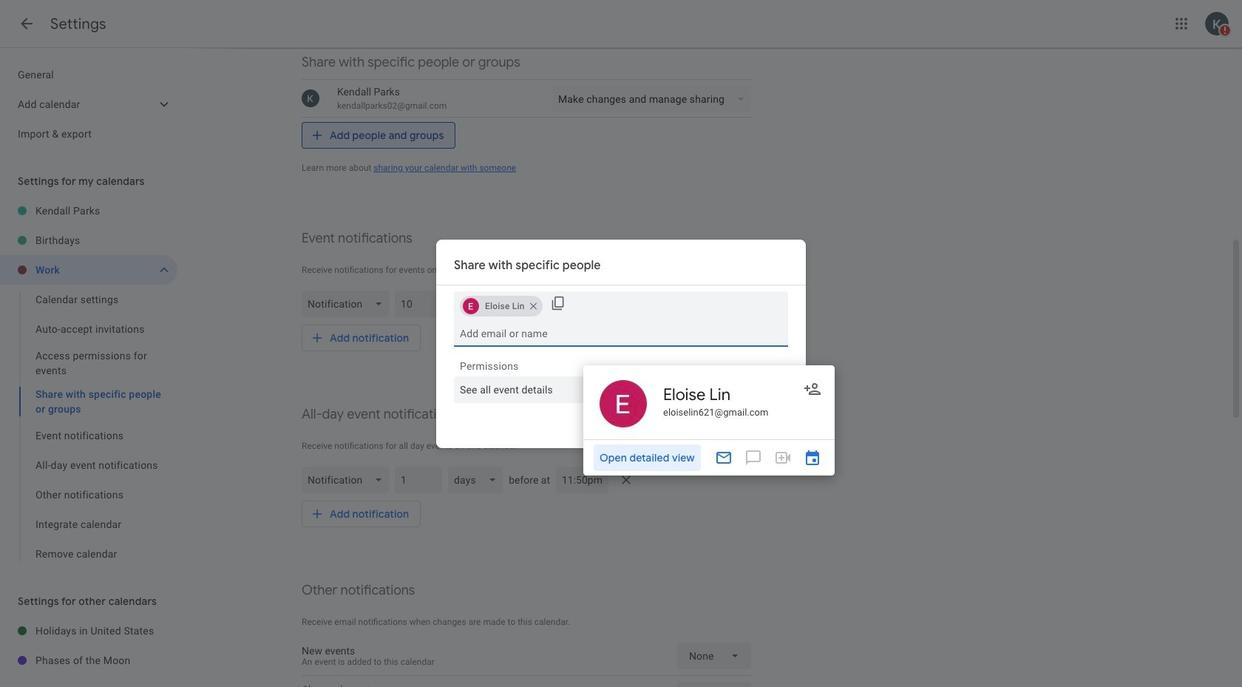Task type: locate. For each thing, give the bounding box(es) containing it.
1 tree from the top
[[0, 60, 178, 149]]

10 minutes before element
[[302, 288, 752, 320]]

1 vertical spatial tree
[[0, 196, 178, 569]]

tree item
[[0, 382, 178, 421]]

Minutes in advance for notification number field
[[401, 291, 437, 317]]

2 vertical spatial tree
[[0, 616, 178, 675]]

heading
[[50, 15, 106, 33]]

0 vertical spatial tree
[[0, 60, 178, 149]]

tree
[[0, 60, 178, 149], [0, 196, 178, 569], [0, 616, 178, 675]]

the day before at 11:50pm element
[[302, 464, 752, 496]]

holidays in united states tree item
[[0, 616, 178, 646]]

group
[[0, 285, 178, 569]]

kendall parks tree item
[[0, 196, 178, 226]]

2 tree from the top
[[0, 196, 178, 569]]

dialog
[[436, 239, 806, 448]]

phases of the moon tree item
[[0, 646, 178, 675]]

None field
[[454, 376, 789, 403]]



Task type: describe. For each thing, give the bounding box(es) containing it.
work tree item
[[0, 255, 178, 285]]

birthdays tree item
[[0, 226, 178, 255]]

Days in advance for notification number field
[[401, 467, 437, 493]]

selected people list box
[[454, 291, 546, 320]]

Add email or name text field
[[460, 320, 783, 347]]

go back image
[[18, 15, 36, 33]]

eloise lin, selected option
[[460, 294, 543, 318]]

information card element
[[584, 365, 835, 476]]

3 tree from the top
[[0, 616, 178, 675]]



Task type: vqa. For each thing, say whether or not it's contained in the screenshot.
phases of the moon tree item
yes



